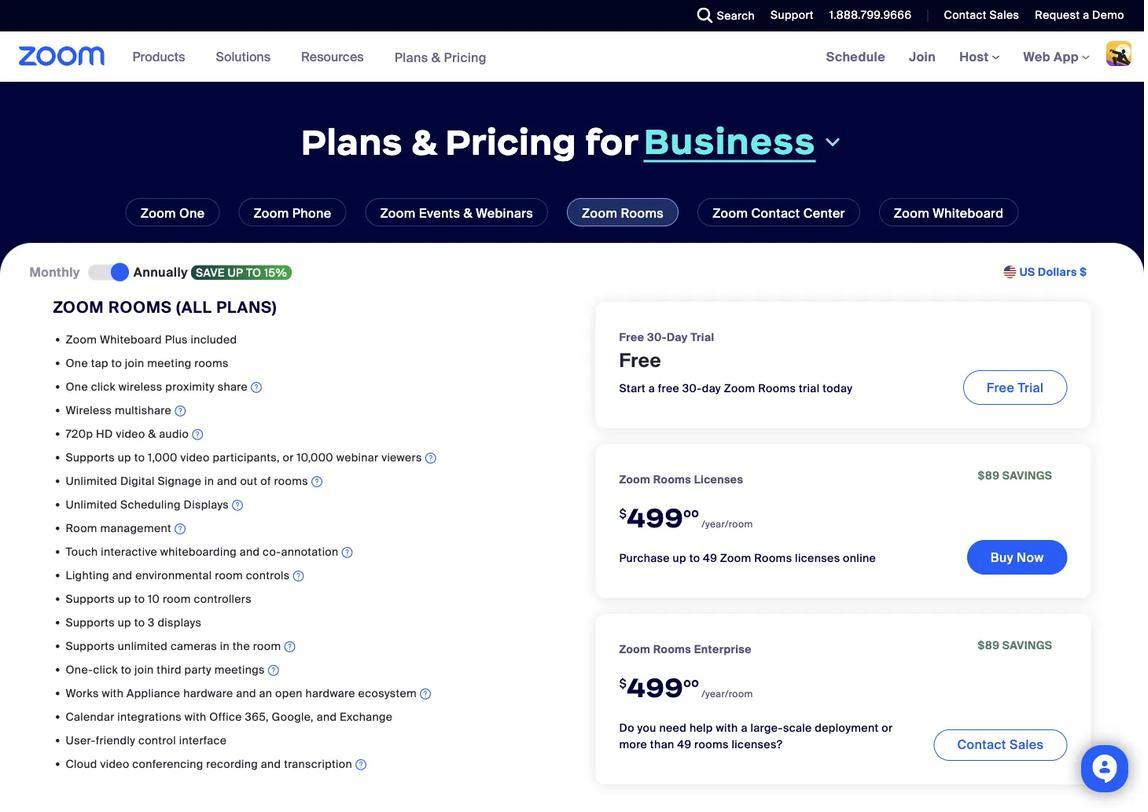 Task type: vqa. For each thing, say whether or not it's contained in the screenshot.
rightmost 30-
yes



Task type: locate. For each thing, give the bounding box(es) containing it.
0 vertical spatial plans
[[394, 49, 428, 65]]

4 supports from the top
[[66, 639, 115, 653]]

1 horizontal spatial or
[[882, 721, 893, 736]]

one inside the one click wireless proximity share application
[[66, 379, 88, 394]]

business button
[[644, 119, 843, 164]]

meeting
[[147, 356, 191, 370]]

one for one tap to join meeting rooms
[[66, 356, 88, 370]]

unlimited left digital
[[66, 474, 117, 488]]

0 horizontal spatial or
[[283, 450, 294, 465]]

720p hd video & audio application
[[66, 426, 549, 445]]

1 vertical spatial in
[[220, 639, 230, 653]]

unlimited digital signage in and out of rooms
[[66, 474, 308, 488]]

$ 499 00 /year/room down zoom rooms enterprise element
[[619, 671, 753, 705]]

$89 savings for do you need help with a large-scale deployment or more than 49 rooms licenses?
[[978, 638, 1053, 653]]

1.888.799.9666
[[829, 8, 912, 22]]

0 vertical spatial sales
[[990, 8, 1019, 22]]

0 horizontal spatial trial
[[691, 330, 715, 344]]

0 vertical spatial room
[[215, 568, 243, 583]]

/year/room for with
[[702, 688, 753, 700]]

0 vertical spatial 499
[[627, 501, 684, 535]]

1 vertical spatial a
[[649, 381, 655, 396]]

2 vertical spatial $
[[619, 676, 627, 691]]

join link
[[897, 31, 948, 82]]

and
[[217, 474, 237, 488], [240, 544, 260, 559], [112, 568, 132, 583], [236, 686, 256, 701], [317, 710, 337, 724], [261, 757, 281, 771]]

savings for purchase up to 49 zoom rooms licenses online
[[1003, 469, 1053, 483]]

supports up to 3 displays
[[66, 615, 201, 630]]

2 horizontal spatial rooms
[[694, 738, 729, 752]]

learn more about supports up to 1,000 video participants, or 10,000 webinar viewers image
[[425, 450, 436, 466]]

1 horizontal spatial room
[[215, 568, 243, 583]]

whiteboard inside tabs of zoom services tab list
[[933, 205, 1004, 221]]

0 vertical spatial $89 savings
[[978, 469, 1053, 483]]

2 00 from the top
[[684, 677, 699, 690]]

to left 3
[[134, 615, 145, 630]]

$ up purchase
[[619, 506, 627, 521]]

schedule
[[826, 48, 886, 65]]

$89 for do you need help with a large-scale deployment or more than 49 rooms licenses?
[[978, 638, 1000, 653]]

$ right dollars
[[1080, 265, 1087, 280]]

1 horizontal spatial trial
[[1018, 379, 1044, 396]]

499
[[627, 501, 684, 535], [627, 671, 684, 705]]

video down learn more about 720p hd video & audio icon
[[181, 450, 210, 465]]

/year/room up help
[[702, 688, 753, 700]]

in
[[205, 474, 214, 488], [220, 639, 230, 653]]

or right deployment
[[882, 721, 893, 736]]

0 horizontal spatial 49
[[677, 738, 692, 752]]

0 horizontal spatial with
[[102, 686, 124, 701]]

or left 10,000
[[283, 450, 294, 465]]

2 unlimited from the top
[[66, 497, 117, 512]]

to left "15%"
[[246, 265, 261, 280]]

learn more about works with appliance hardware and an open hardware ecosystem image
[[420, 686, 431, 702]]

hardware down one-click to join third party meetings application
[[306, 686, 355, 701]]

0 horizontal spatial whiteboard
[[100, 332, 162, 347]]

video right hd
[[116, 427, 145, 441]]

1 vertical spatial contact sales
[[957, 736, 1044, 753]]

0 horizontal spatial in
[[205, 474, 214, 488]]

unlimited up room
[[66, 497, 117, 512]]

1 vertical spatial join
[[134, 662, 154, 677]]

hardware
[[183, 686, 233, 701], [306, 686, 355, 701]]

up inside supports up to 1,000 video participants, or 10,000 webinar viewers application
[[118, 450, 131, 465]]

support link
[[759, 0, 818, 31], [771, 8, 814, 22]]

licenses
[[694, 472, 743, 487]]

499 for you
[[627, 671, 684, 705]]

phone
[[292, 205, 331, 221]]

whiteboard for zoom whiteboard
[[933, 205, 1004, 221]]

pricing inside "product information" navigation
[[444, 49, 487, 65]]

main content containing business
[[0, 31, 1144, 808]]

0 vertical spatial unlimited
[[66, 474, 117, 488]]

scheduling
[[120, 497, 181, 512]]

up down 720p hd video & audio
[[118, 450, 131, 465]]

room right "10"
[[163, 592, 191, 606]]

0 vertical spatial whiteboard
[[933, 205, 1004, 221]]

in up displays
[[205, 474, 214, 488]]

0 vertical spatial 30-
[[647, 330, 667, 344]]

free
[[619, 330, 644, 344], [619, 348, 661, 373], [987, 379, 1015, 396]]

0 vertical spatial rooms
[[194, 356, 229, 370]]

join inside application
[[134, 662, 154, 677]]

1.888.799.9666 button up schedule
[[818, 0, 916, 31]]

1 horizontal spatial whiteboard
[[933, 205, 1004, 221]]

0 vertical spatial join
[[125, 356, 144, 370]]

contact sales inside main content
[[957, 736, 1044, 753]]

0 vertical spatial one
[[179, 205, 205, 221]]

pricing inside main content
[[445, 120, 577, 164]]

$ up do
[[619, 676, 627, 691]]

rooms inside application
[[274, 474, 308, 488]]

1 vertical spatial pricing
[[445, 120, 577, 164]]

0 vertical spatial /year/room
[[702, 518, 753, 530]]

49 right purchase
[[703, 551, 717, 566]]

plans & pricing for
[[301, 120, 639, 164]]

supports inside application
[[66, 639, 115, 653]]

large-
[[751, 721, 783, 736]]

one left tap
[[66, 356, 88, 370]]

1 $499 per year per room element from the top
[[619, 491, 967, 542]]

zoom whiteboard
[[894, 205, 1004, 221]]

meetings
[[214, 662, 265, 677]]

2 horizontal spatial a
[[1083, 8, 1089, 22]]

1 horizontal spatial a
[[741, 721, 748, 736]]

0 vertical spatial $499 per year per room element
[[619, 491, 967, 542]]

open
[[275, 686, 303, 701]]

unlimited
[[66, 474, 117, 488], [66, 497, 117, 512]]

zoom for zoom one
[[141, 205, 176, 221]]

$ 499 00 /year/room
[[619, 501, 753, 535], [619, 671, 753, 705]]

with up interface
[[185, 710, 207, 724]]

or inside application
[[283, 450, 294, 465]]

to inside annually save up to 15%
[[246, 265, 261, 280]]

one up wireless
[[66, 379, 88, 394]]

to left "10"
[[134, 592, 145, 606]]

a
[[1083, 8, 1089, 22], [649, 381, 655, 396], [741, 721, 748, 736]]

office
[[209, 710, 242, 724]]

hardware down party
[[183, 686, 233, 701]]

click up works
[[93, 662, 118, 677]]

with inside do you need help with a large-scale deployment or more than 49 rooms licenses?
[[716, 721, 738, 736]]

zoom whiteboard plus included
[[66, 332, 237, 347]]

up for purchase up to 49 zoom rooms licenses online
[[673, 551, 687, 566]]

zoom for zoom whiteboard
[[894, 205, 930, 221]]

with right works
[[102, 686, 124, 701]]

0 vertical spatial a
[[1083, 8, 1089, 22]]

1 $89 savings from the top
[[978, 469, 1053, 483]]

one click wireless proximity share application
[[66, 379, 549, 397]]

a for start
[[649, 381, 655, 396]]

rooms down help
[[694, 738, 729, 752]]

with inside "application"
[[102, 686, 124, 701]]

2 $89 savings from the top
[[978, 638, 1053, 653]]

rooms
[[194, 356, 229, 370], [274, 474, 308, 488], [694, 738, 729, 752]]

0 vertical spatial or
[[283, 450, 294, 465]]

2 $499 per year per room element from the top
[[619, 661, 934, 712]]

1 vertical spatial contact
[[751, 205, 800, 221]]

up
[[228, 265, 243, 280], [118, 450, 131, 465], [673, 551, 687, 566], [118, 592, 131, 606], [118, 615, 131, 630]]

tabs of zoom services tab list
[[24, 198, 1121, 226]]

webinar
[[336, 450, 379, 465]]

rooms inside do you need help with a large-scale deployment or more than 49 rooms licenses?
[[694, 738, 729, 752]]

1 vertical spatial $499 per year per room element
[[619, 661, 934, 712]]

solutions
[[216, 48, 271, 65]]

1 vertical spatial trial
[[1018, 379, 1044, 396]]

scale
[[783, 721, 812, 736]]

1 vertical spatial 499
[[627, 671, 684, 705]]

savings for do you need help with a large-scale deployment or more than 49 rooms licenses?
[[1003, 638, 1053, 653]]

room up controllers
[[215, 568, 243, 583]]

out
[[240, 474, 258, 488]]

0 vertical spatial click
[[91, 379, 116, 394]]

$89 savings
[[978, 469, 1053, 483], [978, 638, 1053, 653]]

to right purchase
[[689, 551, 700, 566]]

supports for supports up to 10 room controllers
[[66, 592, 115, 606]]

rooms inside tabs of zoom services tab list
[[621, 205, 664, 221]]

an
[[259, 686, 272, 701]]

0 vertical spatial savings
[[1003, 469, 1053, 483]]

calendar
[[66, 710, 115, 724]]

1 vertical spatial rooms
[[274, 474, 308, 488]]

3
[[148, 615, 155, 630]]

tap
[[91, 356, 108, 370]]

0 vertical spatial video
[[116, 427, 145, 441]]

2 $ 499 00 /year/room from the top
[[619, 671, 753, 705]]

1 horizontal spatial with
[[185, 710, 207, 724]]

room left learn more about supports unlimited cameras in the room image
[[253, 639, 281, 653]]

1 vertical spatial $ 499 00 /year/room
[[619, 671, 753, 705]]

$89
[[978, 469, 1000, 483], [978, 638, 1000, 653]]

1 vertical spatial free
[[619, 348, 661, 373]]

unlimited scheduling displays application
[[66, 497, 549, 515]]

1 499 from the top
[[627, 501, 684, 535]]

and down interactive
[[112, 568, 132, 583]]

2 vertical spatial rooms
[[694, 738, 729, 752]]

$499 per year per room element up licenses
[[619, 491, 967, 542]]

up for supports up to 3 displays
[[118, 615, 131, 630]]

displays
[[184, 497, 229, 512]]

join for meeting
[[125, 356, 144, 370]]

one click wireless proximity share
[[66, 379, 248, 394]]

video down friendly
[[100, 757, 129, 771]]

0 vertical spatial 00
[[684, 507, 699, 520]]

1 $89 from the top
[[978, 469, 1000, 483]]

1 vertical spatial savings
[[1003, 638, 1053, 653]]

to left 1,000
[[134, 450, 145, 465]]

google,
[[272, 710, 314, 724]]

0 vertical spatial pricing
[[444, 49, 487, 65]]

$ 499 00 /year/room for licenses
[[619, 501, 753, 535]]

0 vertical spatial in
[[205, 474, 214, 488]]

rooms for zoom rooms
[[621, 205, 664, 221]]

1 vertical spatial or
[[882, 721, 893, 736]]

1 savings from the top
[[1003, 469, 1053, 483]]

in for the
[[220, 639, 230, 653]]

1,000
[[148, 450, 178, 465]]

contact sales
[[944, 8, 1019, 22], [957, 736, 1044, 753]]

request a demo link
[[1023, 0, 1144, 31], [1035, 8, 1125, 22]]

whiteboard
[[933, 205, 1004, 221], [100, 332, 162, 347]]

up left 3
[[118, 615, 131, 630]]

0 vertical spatial $ 499 00 /year/room
[[619, 501, 753, 535]]

30- up free
[[647, 330, 667, 344]]

1 vertical spatial 49
[[677, 738, 692, 752]]

rooms for zoom rooms licenses
[[653, 472, 691, 487]]

learn more about room management image
[[175, 521, 186, 537]]

up right purchase
[[673, 551, 687, 566]]

2 supports from the top
[[66, 592, 115, 606]]

click down tap
[[91, 379, 116, 394]]

0 horizontal spatial hardware
[[183, 686, 233, 701]]

1 vertical spatial $
[[619, 506, 627, 521]]

1 vertical spatial whiteboard
[[100, 332, 162, 347]]

$
[[1080, 265, 1087, 280], [619, 506, 627, 521], [619, 676, 627, 691]]

banner containing products
[[0, 31, 1144, 83]]

supports for supports up to 1,000 video participants, or 10,000 webinar viewers
[[66, 450, 115, 465]]

0 horizontal spatial 30-
[[647, 330, 667, 344]]

and left out
[[217, 474, 237, 488]]

0 vertical spatial $89
[[978, 469, 1000, 483]]

0 vertical spatial free
[[619, 330, 644, 344]]

works
[[66, 686, 99, 701]]

and left an
[[236, 686, 256, 701]]

conferencing
[[132, 757, 203, 771]]

share
[[218, 379, 248, 394]]

1 vertical spatial 30-
[[682, 381, 702, 396]]

works with appliance hardware and an open hardware ecosystem application
[[66, 686, 549, 704]]

2 horizontal spatial room
[[253, 639, 281, 653]]

0 horizontal spatial rooms
[[194, 356, 229, 370]]

unlimited scheduling displays
[[66, 497, 229, 512]]

control
[[138, 733, 176, 748]]

signage
[[158, 474, 202, 488]]

0 horizontal spatial a
[[649, 381, 655, 396]]

start a free 30-day zoom rooms trial today
[[619, 381, 853, 396]]

2 vertical spatial a
[[741, 721, 748, 736]]

unlimited for unlimited scheduling displays
[[66, 497, 117, 512]]

one
[[179, 205, 205, 221], [66, 356, 88, 370], [66, 379, 88, 394]]

1 hardware from the left
[[183, 686, 233, 701]]

1 unlimited from the top
[[66, 474, 117, 488]]

$ 499 00 /year/room down 'zoom rooms licenses' element
[[619, 501, 753, 535]]

main content
[[0, 31, 1144, 808]]

join down the unlimited
[[134, 662, 154, 677]]

contact inside tabs of zoom services tab list
[[751, 205, 800, 221]]

1 horizontal spatial in
[[220, 639, 230, 653]]

$499 per year per room element up large-
[[619, 661, 934, 712]]

zoom contact center
[[713, 205, 845, 221]]

$499 per year per room element
[[619, 491, 967, 542], [619, 661, 934, 712]]

1 horizontal spatial hardware
[[306, 686, 355, 701]]

a for request
[[1083, 8, 1089, 22]]

1.888.799.9666 button
[[818, 0, 916, 31], [829, 8, 912, 22]]

one-
[[66, 662, 93, 677]]

cloud video conferencing recording and transcription application
[[66, 756, 549, 775]]

1 vertical spatial one
[[66, 356, 88, 370]]

learn more about touch interactive whiteboarding and co-annotation image
[[342, 545, 353, 561]]

one for one click wireless proximity share
[[66, 379, 88, 394]]

learn more about unlimited digital signage in and out of rooms image
[[311, 474, 322, 490]]

up for supports up to 10 room controllers
[[118, 592, 131, 606]]

0 vertical spatial 49
[[703, 551, 717, 566]]

controllers
[[194, 592, 252, 606]]

rooms for zoom rooms (all plans)
[[109, 297, 172, 317]]

join up wireless
[[125, 356, 144, 370]]

rooms down included
[[194, 356, 229, 370]]

plans inside "product information" navigation
[[394, 49, 428, 65]]

49 down need
[[677, 738, 692, 752]]

zoom for zoom whiteboard plus included
[[66, 332, 97, 347]]

2 /year/room from the top
[[702, 688, 753, 700]]

cloud video conferencing recording and transcription
[[66, 757, 352, 771]]

free trial
[[987, 379, 1044, 396]]

00 down zoom rooms enterprise element
[[684, 677, 699, 690]]

2 vertical spatial room
[[253, 639, 281, 653]]

web app
[[1024, 48, 1079, 65]]

a left the demo
[[1083, 8, 1089, 22]]

3 supports from the top
[[66, 615, 115, 630]]

to down the unlimited
[[121, 662, 132, 677]]

with right help
[[716, 721, 738, 736]]

free
[[658, 381, 680, 396]]

1 vertical spatial $89 savings
[[978, 638, 1053, 653]]

499 up you
[[627, 671, 684, 705]]

learn more about 720p hd video & audio image
[[192, 427, 203, 443]]

1 $ 499 00 /year/room from the top
[[619, 501, 753, 535]]

to right tap
[[111, 356, 122, 370]]

2 vertical spatial one
[[66, 379, 88, 394]]

friendly
[[96, 733, 135, 748]]

2 499 from the top
[[627, 671, 684, 705]]

$ inside 'popup button'
[[1080, 265, 1087, 280]]

a left free
[[649, 381, 655, 396]]

one tap to join meeting rooms
[[66, 356, 229, 370]]

with
[[102, 686, 124, 701], [185, 710, 207, 724], [716, 721, 738, 736]]

00 down 'zoom rooms licenses' element
[[684, 507, 699, 520]]

of
[[260, 474, 271, 488]]

1 supports from the top
[[66, 450, 115, 465]]

0 vertical spatial $
[[1080, 265, 1087, 280]]

2 $89 from the top
[[978, 638, 1000, 653]]

2 vertical spatial video
[[100, 757, 129, 771]]

1 vertical spatial plans
[[301, 120, 403, 164]]

1 vertical spatial unlimited
[[66, 497, 117, 512]]

up right save
[[228, 265, 243, 280]]

30- right free
[[682, 381, 702, 396]]

and inside "application"
[[236, 686, 256, 701]]

1 vertical spatial /year/room
[[702, 688, 753, 700]]

0 vertical spatial trial
[[691, 330, 715, 344]]

zoom events & webinars
[[380, 205, 533, 221]]

$499 per year per room element for large-
[[619, 661, 934, 712]]

2 horizontal spatial with
[[716, 721, 738, 736]]

host button
[[960, 48, 1000, 65]]

banner
[[0, 31, 1144, 83]]

1 horizontal spatial rooms
[[274, 474, 308, 488]]

00 for enterprise
[[684, 677, 699, 690]]

0 horizontal spatial room
[[163, 592, 191, 606]]

2 vertical spatial free
[[987, 379, 1015, 396]]

participants,
[[213, 450, 280, 465]]

1 horizontal spatial 30-
[[682, 381, 702, 396]]

pricing
[[444, 49, 487, 65], [445, 120, 577, 164]]

one up annually save up to 15%
[[179, 205, 205, 221]]

1 vertical spatial 00
[[684, 677, 699, 690]]

one inside tabs of zoom services tab list
[[179, 205, 205, 221]]

and down works with appliance hardware and an open hardware ecosystem "application"
[[317, 710, 337, 724]]

1 /year/room from the top
[[702, 518, 753, 530]]

more
[[619, 738, 647, 752]]

search button
[[686, 0, 759, 31]]

to for supports up to 1,000 video participants, or 10,000 webinar viewers
[[134, 450, 145, 465]]

$ for purchase up to 49 zoom rooms licenses online
[[619, 506, 627, 521]]

zoom rooms licenses
[[619, 472, 743, 487]]

zoom for zoom rooms enterprise
[[619, 642, 651, 657]]

free for free trial
[[987, 379, 1015, 396]]

a up licenses? on the right
[[741, 721, 748, 736]]

1 vertical spatial $89
[[978, 638, 1000, 653]]

supports inside application
[[66, 450, 115, 465]]

learn more about one-click to join third party meetings image
[[268, 663, 279, 679]]

zoom rooms (all plans)
[[53, 297, 277, 317]]

in left the
[[220, 639, 230, 653]]

/year/room up purchase up to 49 zoom rooms licenses online
[[702, 518, 753, 530]]

zoom for zoom events & webinars
[[380, 205, 416, 221]]

0 vertical spatial contact
[[944, 8, 987, 22]]

learn more about wireless multishare image
[[175, 403, 186, 419]]

rooms right of
[[274, 474, 308, 488]]

1 vertical spatial click
[[93, 662, 118, 677]]

sales
[[990, 8, 1019, 22], [1010, 736, 1044, 753]]

499 up purchase
[[627, 501, 684, 535]]

1 00 from the top
[[684, 507, 699, 520]]

2 savings from the top
[[1003, 638, 1053, 653]]

up up supports up to 3 displays
[[118, 592, 131, 606]]



Task type: describe. For each thing, give the bounding box(es) containing it.
web app button
[[1024, 48, 1090, 65]]

buy now
[[991, 549, 1044, 566]]

$ 499 00 /year/room for enterprise
[[619, 671, 753, 705]]

annually save up to 15%
[[134, 264, 287, 280]]

demo
[[1092, 8, 1125, 22]]

zoom for zoom rooms
[[582, 205, 618, 221]]

controls
[[246, 568, 290, 583]]

to for purchase up to 49 zoom rooms licenses online
[[689, 551, 700, 566]]

zoom logo image
[[19, 46, 105, 66]]

solutions button
[[216, 31, 278, 82]]

supports for supports up to 3 displays
[[66, 615, 115, 630]]

zoom rooms enterprise element
[[619, 641, 752, 658]]

day
[[702, 381, 721, 396]]

one-click to join third party meetings
[[66, 662, 265, 677]]

zoom for zoom rooms (all plans)
[[53, 297, 104, 317]]

deployment
[[815, 721, 879, 736]]

& inside tabs of zoom services tab list
[[463, 205, 473, 221]]

interactive
[[101, 544, 157, 559]]

supports up to 10 room controllers
[[66, 592, 252, 606]]

to for one-click to join third party meetings
[[121, 662, 132, 677]]

1.888.799.9666 button up schedule link
[[829, 8, 912, 22]]

to for one tap to join meeting rooms
[[111, 356, 122, 370]]

party
[[184, 662, 212, 677]]

1 horizontal spatial 49
[[703, 551, 717, 566]]

third
[[157, 662, 181, 677]]

save
[[196, 265, 225, 280]]

or inside do you need help with a large-scale deployment or more than 49 rooms licenses?
[[882, 721, 893, 736]]

and right recording
[[261, 757, 281, 771]]

buy
[[991, 549, 1014, 566]]

/year/room for zoom
[[702, 518, 753, 530]]

free for free
[[619, 348, 661, 373]]

1 vertical spatial sales
[[1010, 736, 1044, 753]]

lighting and environmental room controls application
[[66, 568, 549, 586]]

& inside application
[[148, 427, 156, 441]]

app
[[1054, 48, 1079, 65]]

cameras
[[171, 639, 217, 653]]

plans for plans & pricing
[[394, 49, 428, 65]]

0 vertical spatial contact sales
[[944, 8, 1019, 22]]

plans for plans & pricing for
[[301, 120, 403, 164]]

for
[[585, 120, 639, 164]]

wireless
[[66, 403, 112, 417]]

supports unlimited cameras in the room application
[[66, 638, 549, 657]]

supports for supports unlimited cameras in the room
[[66, 639, 115, 653]]

zoom for zoom rooms licenses
[[619, 472, 651, 487]]

host
[[960, 48, 992, 65]]

zoom for zoom phone
[[254, 205, 289, 221]]

licenses?
[[732, 738, 783, 752]]

room inside application
[[253, 639, 281, 653]]

request
[[1035, 8, 1080, 22]]

down image
[[822, 133, 843, 151]]

$499 per year per room element for licenses
[[619, 491, 967, 542]]

join for third
[[134, 662, 154, 677]]

unlimited digital signage in and out of rooms application
[[66, 473, 549, 492]]

proximity
[[165, 379, 215, 394]]

1 vertical spatial room
[[163, 592, 191, 606]]

products
[[133, 48, 185, 65]]

to for supports up to 10 room controllers
[[134, 592, 145, 606]]

webinars
[[476, 205, 533, 221]]

multishare
[[115, 403, 172, 417]]

video inside application
[[100, 757, 129, 771]]

pricing for plans & pricing for
[[445, 120, 577, 164]]

$89 for purchase up to 49 zoom rooms licenses online
[[978, 469, 1000, 483]]

$89 savings for purchase up to 49 zoom rooms licenses online
[[978, 469, 1053, 483]]

click for one
[[91, 379, 116, 394]]

do
[[619, 721, 635, 736]]

request a demo
[[1035, 8, 1125, 22]]

pricing for plans & pricing
[[444, 49, 487, 65]]

plans)
[[217, 297, 277, 317]]

2 vertical spatial contact
[[957, 736, 1006, 753]]

user-
[[66, 733, 96, 748]]

schedule link
[[814, 31, 897, 82]]

in for and
[[205, 474, 214, 488]]

product information navigation
[[121, 31, 498, 83]]

10,000
[[297, 450, 333, 465]]

10
[[148, 592, 160, 606]]

whiteboard for zoom whiteboard plus included
[[100, 332, 162, 347]]

today
[[823, 381, 853, 396]]

free 30-day trial element
[[619, 329, 715, 346]]

learn more about lighting and environmental room controls image
[[293, 568, 304, 584]]

up inside annually save up to 15%
[[228, 265, 243, 280]]

learn more about cloud video conferencing recording and transcription image
[[355, 757, 366, 773]]

a inside do you need help with a large-scale deployment or more than 49 rooms licenses?
[[741, 721, 748, 736]]

than
[[650, 738, 674, 752]]

room management
[[66, 521, 171, 535]]

lighting
[[66, 568, 109, 583]]

& inside "product information" navigation
[[431, 49, 441, 65]]

annotation
[[281, 544, 339, 559]]

up for supports up to 1,000 video participants, or 10,000 webinar viewers
[[118, 450, 131, 465]]

to for supports up to 3 displays
[[134, 615, 145, 630]]

$ for do you need help with a large-scale deployment or more than 49 rooms licenses?
[[619, 676, 627, 691]]

co-
[[263, 544, 281, 559]]

us dollars $ button
[[1020, 265, 1087, 280]]

audio
[[159, 427, 189, 441]]

purchase
[[619, 551, 670, 566]]

zoom rooms
[[582, 205, 664, 221]]

management
[[100, 521, 171, 535]]

ecosystem
[[358, 686, 417, 701]]

supports up to 1,000 video participants, or 10,000 webinar viewers application
[[66, 450, 549, 468]]

rooms for zoom rooms enterprise
[[653, 642, 691, 657]]

meetings navigation
[[814, 31, 1144, 83]]

start
[[619, 381, 646, 396]]

and left co-
[[240, 544, 260, 559]]

help
[[690, 721, 713, 736]]

1 vertical spatial video
[[181, 450, 210, 465]]

00 for licenses
[[684, 507, 699, 520]]

learn more about supports unlimited cameras in the room image
[[284, 639, 295, 655]]

annually
[[134, 264, 188, 280]]

resources button
[[301, 31, 371, 82]]

wireless
[[119, 379, 162, 394]]

free trial link
[[963, 370, 1068, 405]]

day
[[667, 330, 688, 344]]

resources
[[301, 48, 364, 65]]

displays
[[158, 615, 201, 630]]

learn more about unlimited scheduling displays image
[[232, 498, 243, 513]]

enterprise
[[694, 642, 752, 657]]

49 inside do you need help with a large-scale deployment or more than 49 rooms licenses?
[[677, 738, 692, 752]]

zoom rooms licenses element
[[619, 471, 743, 488]]

room management application
[[66, 520, 549, 539]]

unlimited for unlimited digital signage in and out of rooms
[[66, 474, 117, 488]]

one-click to join third party meetings application
[[66, 662, 549, 681]]

hd
[[96, 427, 113, 441]]

touch interactive whiteboarding and co-annotation application
[[66, 544, 549, 563]]

720p hd video & audio
[[66, 427, 189, 441]]

zoom for zoom contact center
[[713, 205, 748, 221]]

lighting and environmental room controls
[[66, 568, 290, 583]]

wireless multishare
[[66, 403, 172, 417]]

environmental
[[135, 568, 212, 583]]

supports up to 1,000 video participants, or 10,000 webinar viewers
[[66, 450, 422, 465]]

click for one-
[[93, 662, 118, 677]]

online
[[843, 551, 876, 566]]

business
[[644, 119, 816, 164]]

2 hardware from the left
[[306, 686, 355, 701]]

web
[[1024, 48, 1051, 65]]

appliance
[[127, 686, 180, 701]]

wireless multishare application
[[66, 403, 549, 421]]

free for free 30-day trial
[[619, 330, 644, 344]]

15%
[[264, 265, 287, 280]]

purchase up to 49 zoom rooms licenses online
[[619, 551, 876, 566]]

profile picture image
[[1106, 41, 1132, 66]]

room inside application
[[215, 568, 243, 583]]

us dollars $
[[1020, 265, 1087, 280]]

included
[[191, 332, 237, 347]]

learn more about one click wireless proximity share image
[[251, 380, 262, 395]]

calendar integrations with office 365, google, and exchange
[[66, 710, 393, 724]]

transcription
[[284, 757, 352, 771]]

zoom one
[[141, 205, 205, 221]]

499 for up
[[627, 501, 684, 535]]

events
[[419, 205, 460, 221]]



